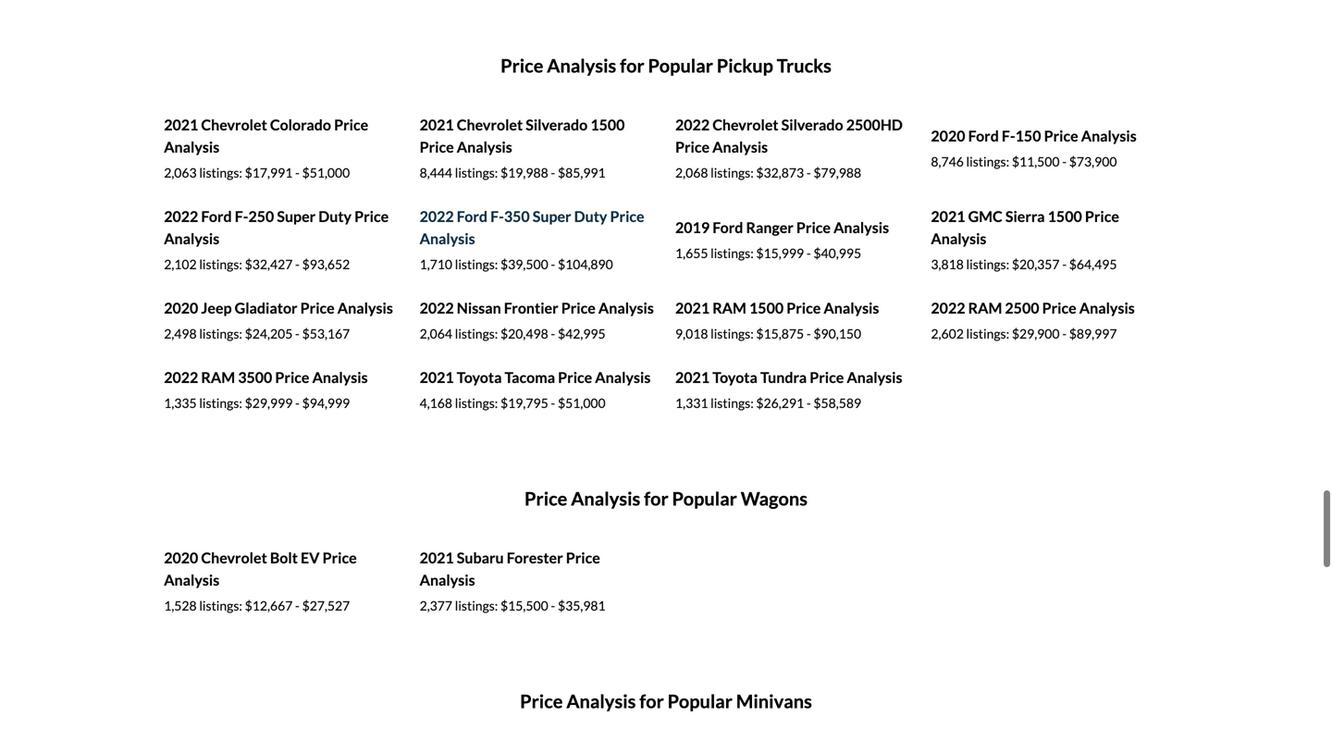 Task type: vqa. For each thing, say whether or not it's contained in the screenshot.
listings: within the 2019 Ford Ranger Price Analysis 1,655 Listings: $15,999 - $40,995
yes



Task type: locate. For each thing, give the bounding box(es) containing it.
2 duty from the left
[[574, 207, 607, 226]]

chevrolet up the $19,988
[[457, 116, 523, 134]]

1500 inside 2021 gmc sierra 1500 price analysis 3,818 listings: $20,357 - $64,495
[[1048, 207, 1082, 226]]

analysis up 1,528 on the left bottom of page
[[164, 571, 220, 589]]

analysis up $53,167
[[338, 299, 393, 317]]

listings: right 2,602
[[967, 326, 1010, 342]]

250
[[248, 207, 274, 226]]

2 horizontal spatial f-
[[1002, 127, 1016, 145]]

tacoma
[[505, 368, 555, 387]]

silverado for 1500
[[526, 116, 588, 134]]

listings: right 1,710
[[455, 257, 498, 272]]

3,818
[[931, 257, 964, 272]]

listings: right 8,444
[[455, 165, 498, 181]]

analysis inside 2020 ford f-150 price analysis 8,746 listings: $11,500 - $73,900
[[1082, 127, 1137, 145]]

2021 inside 2021 toyota tundra price analysis 1,331 listings: $26,291 - $58,589
[[676, 368, 710, 387]]

1500 up $15,875
[[750, 299, 784, 317]]

2022 down 8,444
[[420, 207, 454, 226]]

ram
[[713, 299, 747, 317], [969, 299, 1002, 317], [201, 368, 235, 387]]

- left the '$89,997'
[[1063, 326, 1067, 342]]

2 vertical spatial 2020
[[164, 549, 198, 567]]

0 vertical spatial 2020
[[931, 127, 966, 145]]

2021 for 2021 toyota tacoma price analysis
[[420, 368, 454, 387]]

analysis down $42,995
[[595, 368, 651, 387]]

analysis inside '2021 ram 1500 price analysis 9,018 listings: $15,875 - $90,150'
[[824, 299, 879, 317]]

analysis up the $19,988
[[457, 138, 512, 156]]

f- inside '2022 ford f-350 super duty price analysis 1,710 listings: $39,500 - $104,890'
[[491, 207, 504, 226]]

listings: inside 2021 chevrolet silverado 1500 price analysis 8,444 listings: $19,988 - $85,991
[[455, 165, 498, 181]]

2021 toyota tacoma price analysis link
[[420, 368, 651, 387]]

2021 subaru forester price analysis 2,377 listings: $15,500 - $35,981
[[420, 549, 606, 614]]

1 vertical spatial $51,000
[[558, 395, 606, 411]]

2020 ford f-150 price analysis 8,746 listings: $11,500 - $73,900
[[931, 127, 1137, 170]]

analysis up 2,102 at the top of the page
[[164, 230, 220, 248]]

silverado inside 2021 chevrolet silverado 1500 price analysis 8,444 listings: $19,988 - $85,991
[[526, 116, 588, 134]]

2019
[[676, 219, 710, 237]]

2022 inside 2022 ram 3500 price analysis 1,335 listings: $29,999 - $94,999
[[164, 368, 198, 387]]

1 tab list from the top
[[155, 20, 1178, 453]]

2021 inside the 2021 subaru forester price analysis 2,377 listings: $15,500 - $35,981
[[420, 549, 454, 567]]

analysis up $40,995
[[834, 219, 889, 237]]

0 horizontal spatial f-
[[235, 207, 248, 226]]

2 horizontal spatial ram
[[969, 299, 1002, 317]]

price
[[334, 116, 368, 134], [1044, 127, 1079, 145], [420, 138, 454, 156], [676, 138, 710, 156], [355, 207, 389, 226], [610, 207, 645, 226], [1085, 207, 1120, 226], [797, 219, 831, 237], [300, 299, 335, 317], [561, 299, 596, 317], [787, 299, 821, 317], [1043, 299, 1077, 317], [275, 368, 310, 387], [558, 368, 592, 387], [810, 368, 844, 387], [323, 549, 357, 567], [566, 549, 600, 567]]

- inside 2021 chevrolet colorado price analysis 2,063 listings: $17,991 - $51,000
[[295, 165, 300, 181]]

listings: right 4,168
[[455, 395, 498, 411]]

toyota for tundra
[[713, 368, 758, 387]]

listings: right 1,528 on the left bottom of page
[[199, 598, 242, 614]]

ranger
[[746, 219, 794, 237]]

chevrolet inside 2022 chevrolet silverado 2500hd price analysis 2,068 listings: $32,873 - $79,988
[[713, 116, 779, 134]]

1 horizontal spatial toyota
[[713, 368, 758, 387]]

2021 for 2021 subaru forester price analysis
[[420, 549, 454, 567]]

price inside '2021 ram 1500 price analysis 9,018 listings: $15,875 - $90,150'
[[787, 299, 821, 317]]

ford
[[969, 127, 999, 145], [201, 207, 232, 226], [457, 207, 488, 226], [713, 219, 743, 237]]

duty inside '2022 ford f-350 super duty price analysis 1,710 listings: $39,500 - $104,890'
[[574, 207, 607, 226]]

analysis up the '$89,997'
[[1080, 299, 1135, 317]]

1 horizontal spatial f-
[[491, 207, 504, 226]]

2022 for 2022 nissan frontier price analysis
[[420, 299, 454, 317]]

$15,999
[[756, 245, 804, 261]]

ram inside '2021 ram 1500 price analysis 9,018 listings: $15,875 - $90,150'
[[713, 299, 747, 317]]

analysis
[[1082, 127, 1137, 145], [164, 138, 220, 156], [457, 138, 512, 156], [713, 138, 768, 156], [834, 219, 889, 237], [164, 230, 220, 248], [420, 230, 475, 248], [931, 230, 987, 248], [338, 299, 393, 317], [599, 299, 654, 317], [824, 299, 879, 317], [1080, 299, 1135, 317], [312, 368, 368, 387], [595, 368, 651, 387], [847, 368, 903, 387], [164, 571, 220, 589], [420, 571, 475, 589]]

listings: right the 2,068
[[711, 165, 754, 181]]

duty for 2022 ford f-250 super duty price analysis
[[319, 207, 352, 226]]

0 horizontal spatial 1500
[[591, 116, 625, 134]]

analysis inside 2021 chevrolet colorado price analysis 2,063 listings: $17,991 - $51,000
[[164, 138, 220, 156]]

- inside the 2021 subaru forester price analysis 2,377 listings: $15,500 - $35,981
[[551, 598, 555, 614]]

duty inside 2022 ford f-250 super duty price analysis 2,102 listings: $32,427 - $93,652
[[319, 207, 352, 226]]

1 duty from the left
[[319, 207, 352, 226]]

f- inside 2020 ford f-150 price analysis 8,746 listings: $11,500 - $73,900
[[1002, 127, 1016, 145]]

2021 left gmc
[[931, 207, 966, 226]]

$51,000 inside 2021 chevrolet colorado price analysis 2,063 listings: $17,991 - $51,000
[[302, 165, 350, 181]]

2021 up 8,444
[[420, 116, 454, 134]]

toyota
[[457, 368, 502, 387], [713, 368, 758, 387]]

listings: inside 2021 toyota tundra price analysis 1,331 listings: $26,291 - $58,589
[[711, 395, 754, 411]]

1500 inside 2021 chevrolet silverado 1500 price analysis 8,444 listings: $19,988 - $85,991
[[591, 116, 625, 134]]

1 horizontal spatial duty
[[574, 207, 607, 226]]

$89,997
[[1070, 326, 1117, 342]]

- inside '2020 jeep gladiator price analysis 2,498 listings: $24,205 - $53,167'
[[295, 326, 300, 342]]

1 horizontal spatial $51,000
[[558, 395, 606, 411]]

2022 down 2,063
[[164, 207, 198, 226]]

2 toyota from the left
[[713, 368, 758, 387]]

1500 inside '2021 ram 1500 price analysis 9,018 listings: $15,875 - $90,150'
[[750, 299, 784, 317]]

1 toyota from the left
[[457, 368, 502, 387]]

2500hd
[[846, 116, 903, 134]]

toyota left tacoma
[[457, 368, 502, 387]]

ram inside 2022 ram 2500 price analysis 2,602 listings: $29,900 - $89,997
[[969, 299, 1002, 317]]

2021 chevrolet colorado price analysis link
[[164, 116, 368, 156]]

1,528
[[164, 598, 197, 614]]

silverado inside 2022 chevrolet silverado 2500hd price analysis 2,068 listings: $32,873 - $79,988
[[782, 116, 844, 134]]

2 silverado from the left
[[782, 116, 844, 134]]

listings: right 2,102 at the top of the page
[[199, 257, 242, 272]]

price inside 2021 chevrolet silverado 1500 price analysis 8,444 listings: $19,988 - $85,991
[[420, 138, 454, 156]]

3500
[[238, 368, 272, 387]]

0 vertical spatial 1500
[[591, 116, 625, 134]]

ram inside 2022 ram 3500 price analysis 1,335 listings: $29,999 - $94,999
[[201, 368, 235, 387]]

listings: right '8,746' on the top of page
[[967, 154, 1010, 170]]

- left '$58,589'
[[807, 395, 811, 411]]

f- down $17,991
[[235, 207, 248, 226]]

2,498
[[164, 326, 197, 342]]

ev
[[301, 549, 320, 567]]

2 tab list from the top
[[155, 453, 1178, 655]]

0 horizontal spatial toyota
[[457, 368, 502, 387]]

$26,291
[[756, 395, 804, 411]]

2019 ford ranger price analysis 1,655 listings: $15,999 - $40,995
[[676, 219, 889, 261]]

2020
[[931, 127, 966, 145], [164, 299, 198, 317], [164, 549, 198, 567]]

2022 inside 2022 ram 2500 price analysis 2,602 listings: $29,900 - $89,997
[[931, 299, 966, 317]]

duty for 2022 ford f-350 super duty price analysis
[[574, 207, 607, 226]]

super right 250
[[277, 207, 316, 226]]

silverado up '$79,988'
[[782, 116, 844, 134]]

jeep
[[201, 299, 232, 317]]

2022 inside 2022 ford f-250 super duty price analysis 2,102 listings: $32,427 - $93,652
[[164, 207, 198, 226]]

- left $40,995
[[807, 245, 811, 261]]

analysis up $94,999 at the bottom left of page
[[312, 368, 368, 387]]

0 horizontal spatial duty
[[319, 207, 352, 226]]

analysis up 1,710
[[420, 230, 475, 248]]

- right $29,999 on the bottom left of page
[[295, 395, 300, 411]]

super inside '2022 ford f-350 super duty price analysis 1,710 listings: $39,500 - $104,890'
[[533, 207, 572, 226]]

analysis inside the 2021 subaru forester price analysis 2,377 listings: $15,500 - $35,981
[[420, 571, 475, 589]]

toyota inside 2021 toyota tundra price analysis 1,331 listings: $26,291 - $58,589
[[713, 368, 758, 387]]

- right $15,500
[[551, 598, 555, 614]]

2022 up the 2,068
[[676, 116, 710, 134]]

2020 for 2020 ford f-150 price analysis
[[931, 127, 966, 145]]

$64,495
[[1070, 257, 1117, 272]]

- inside 2022 chevrolet silverado 2500hd price analysis 2,068 listings: $32,873 - $79,988
[[807, 165, 811, 181]]

2022 inside 2022 chevrolet silverado 2500hd price analysis 2,068 listings: $32,873 - $79,988
[[676, 116, 710, 134]]

listings: right 1,655
[[711, 245, 754, 261]]

analysis inside 2021 toyota tundra price analysis 1,331 listings: $26,291 - $58,589
[[847, 368, 903, 387]]

analysis up $90,150
[[824, 299, 879, 317]]

toyota inside 2021 toyota tacoma price analysis 4,168 listings: $19,795 - $51,000
[[457, 368, 502, 387]]

2020 up '8,746' on the top of page
[[931, 127, 966, 145]]

2,064
[[420, 326, 453, 342]]

$24,205
[[245, 326, 293, 342]]

2020 jeep gladiator price analysis 2,498 listings: $24,205 - $53,167
[[164, 299, 393, 342]]

sierra
[[1006, 207, 1045, 226]]

- inside 2022 ford f-250 super duty price analysis 2,102 listings: $32,427 - $93,652
[[295, 257, 300, 272]]

- left $73,900
[[1063, 154, 1067, 170]]

2020 up 2,498
[[164, 299, 198, 317]]

2 super from the left
[[533, 207, 572, 226]]

2021 up 9,018
[[676, 299, 710, 317]]

$104,890
[[558, 257, 613, 272]]

2020 for 2020 jeep gladiator price analysis
[[164, 299, 198, 317]]

0 horizontal spatial ram
[[201, 368, 235, 387]]

- right $24,205
[[295, 326, 300, 342]]

listings:
[[967, 154, 1010, 170], [199, 165, 242, 181], [455, 165, 498, 181], [711, 165, 754, 181], [711, 245, 754, 261], [199, 257, 242, 272], [455, 257, 498, 272], [967, 257, 1010, 272], [199, 326, 242, 342], [455, 326, 498, 342], [711, 326, 754, 342], [967, 326, 1010, 342], [199, 395, 242, 411], [455, 395, 498, 411], [711, 395, 754, 411], [199, 598, 242, 614], [455, 598, 498, 614]]

2022 up 2,602
[[931, 299, 966, 317]]

2,377
[[420, 598, 453, 614]]

2022 for 2022 ford f-350 super duty price analysis
[[420, 207, 454, 226]]

2021 up 1,331
[[676, 368, 710, 387]]

2022 up 2,064
[[420, 299, 454, 317]]

f- up '$11,500'
[[1002, 127, 1016, 145]]

analysis up 2,063
[[164, 138, 220, 156]]

2020 up 1,528 on the left bottom of page
[[164, 549, 198, 567]]

ford left 150
[[969, 127, 999, 145]]

$20,357
[[1012, 257, 1060, 272]]

2022 ford f-250 super duty price analysis link
[[164, 207, 389, 248]]

- right the $32,873
[[807, 165, 811, 181]]

1 silverado from the left
[[526, 116, 588, 134]]

listings: right "2,377"
[[455, 598, 498, 614]]

2021 up 4,168
[[420, 368, 454, 387]]

- inside '2021 ram 1500 price analysis 9,018 listings: $15,875 - $90,150'
[[807, 326, 811, 342]]

analysis up "2,377"
[[420, 571, 475, 589]]

2021 inside '2021 ram 1500 price analysis 9,018 listings: $15,875 - $90,150'
[[676, 299, 710, 317]]

ford right 2019
[[713, 219, 743, 237]]

2022 for 2022 ram 3500 price analysis
[[164, 368, 198, 387]]

- right $39,500
[[551, 257, 555, 272]]

- left $85,991
[[551, 165, 555, 181]]

chevrolet up $17,991
[[201, 116, 267, 134]]

0 horizontal spatial $51,000
[[302, 165, 350, 181]]

ford for 250
[[201, 207, 232, 226]]

chevrolet inside 2021 chevrolet colorado price analysis 2,063 listings: $17,991 - $51,000
[[201, 116, 267, 134]]

0 horizontal spatial silverado
[[526, 116, 588, 134]]

$51,000 inside 2021 toyota tacoma price analysis 4,168 listings: $19,795 - $51,000
[[558, 395, 606, 411]]

f- for 150
[[1002, 127, 1016, 145]]

- inside 2022 ram 3500 price analysis 1,335 listings: $29,999 - $94,999
[[295, 395, 300, 411]]

- right $12,667 on the left bottom
[[295, 598, 300, 614]]

analysis up the $32,873
[[713, 138, 768, 156]]

- left $64,495
[[1063, 257, 1067, 272]]

2020 inside 2020 chevrolet bolt ev price analysis 1,528 listings: $12,667 - $27,527
[[164, 549, 198, 567]]

$39,500
[[501, 257, 549, 272]]

nissan
[[457, 299, 501, 317]]

listings: inside the 2021 subaru forester price analysis 2,377 listings: $15,500 - $35,981
[[455, 598, 498, 614]]

analysis up $42,995
[[599, 299, 654, 317]]

2021 inside 2021 gmc sierra 1500 price analysis 3,818 listings: $20,357 - $64,495
[[931, 207, 966, 226]]

0 horizontal spatial super
[[277, 207, 316, 226]]

150
[[1016, 127, 1042, 145]]

f-
[[1002, 127, 1016, 145], [235, 207, 248, 226], [491, 207, 504, 226]]

- left the $93,652
[[295, 257, 300, 272]]

listings: inside 2022 ram 2500 price analysis 2,602 listings: $29,900 - $89,997
[[967, 326, 1010, 342]]

1500 right sierra
[[1048, 207, 1082, 226]]

2021 chevrolet silverado 1500 price analysis link
[[420, 116, 625, 156]]

1 super from the left
[[277, 207, 316, 226]]

analysis up '3,818'
[[931, 230, 987, 248]]

$32,427
[[245, 257, 293, 272]]

$94,999
[[302, 395, 350, 411]]

listings: right 9,018
[[711, 326, 754, 342]]

super inside 2022 ford f-250 super duty price analysis 2,102 listings: $32,427 - $93,652
[[277, 207, 316, 226]]

listings: right 1,335
[[199, 395, 242, 411]]

- inside 2021 chevrolet silverado 1500 price analysis 8,444 listings: $19,988 - $85,991
[[551, 165, 555, 181]]

analysis up $73,900
[[1082, 127, 1137, 145]]

chevrolet left bolt
[[201, 549, 267, 567]]

listings: down jeep
[[199, 326, 242, 342]]

-
[[1063, 154, 1067, 170], [295, 165, 300, 181], [551, 165, 555, 181], [807, 165, 811, 181], [807, 245, 811, 261], [295, 257, 300, 272], [551, 257, 555, 272], [1063, 257, 1067, 272], [295, 326, 300, 342], [551, 326, 555, 342], [807, 326, 811, 342], [1063, 326, 1067, 342], [295, 395, 300, 411], [551, 395, 555, 411], [807, 395, 811, 411], [295, 598, 300, 614], [551, 598, 555, 614]]

1500
[[591, 116, 625, 134], [1048, 207, 1082, 226], [750, 299, 784, 317]]

ram for 1500
[[713, 299, 747, 317]]

$19,795
[[501, 395, 549, 411]]

$51,000 down colorado
[[302, 165, 350, 181]]

ford inside 2019 ford ranger price analysis 1,655 listings: $15,999 - $40,995
[[713, 219, 743, 237]]

chevrolet
[[201, 116, 267, 134], [457, 116, 523, 134], [713, 116, 779, 134], [201, 549, 267, 567]]

1 vertical spatial 2020
[[164, 299, 198, 317]]

analysis inside 2022 chevrolet silverado 2500hd price analysis 2,068 listings: $32,873 - $79,988
[[713, 138, 768, 156]]

ford inside 2020 ford f-150 price analysis 8,746 listings: $11,500 - $73,900
[[969, 127, 999, 145]]

2020 chevrolet bolt ev price analysis 1,528 listings: $12,667 - $27,527
[[164, 549, 357, 614]]

listings: right '3,818'
[[967, 257, 1010, 272]]

chevrolet inside 2020 chevrolet bolt ev price analysis 1,528 listings: $12,667 - $27,527
[[201, 549, 267, 567]]

2021
[[164, 116, 198, 134], [420, 116, 454, 134], [931, 207, 966, 226], [676, 299, 710, 317], [420, 368, 454, 387], [676, 368, 710, 387], [420, 549, 454, 567]]

0 vertical spatial $51,000
[[302, 165, 350, 181]]

- inside 2022 ram 2500 price analysis 2,602 listings: $29,900 - $89,997
[[1063, 326, 1067, 342]]

2021 inside 2021 toyota tacoma price analysis 4,168 listings: $19,795 - $51,000
[[420, 368, 454, 387]]

2021 up 2,063
[[164, 116, 198, 134]]

- right $19,795
[[551, 395, 555, 411]]

analysis inside 2021 chevrolet silverado 1500 price analysis 8,444 listings: $19,988 - $85,991
[[457, 138, 512, 156]]

analysis inside 2022 ford f-250 super duty price analysis 2,102 listings: $32,427 - $93,652
[[164, 230, 220, 248]]

chevrolet for 2022 chevrolet silverado 2500hd price analysis
[[713, 116, 779, 134]]

- left $90,150
[[807, 326, 811, 342]]

$51,000 down 2021 toyota tacoma price analysis link at the left of the page
[[558, 395, 606, 411]]

1 horizontal spatial silverado
[[782, 116, 844, 134]]

listings: right 1,331
[[711, 395, 754, 411]]

2020 jeep gladiator price analysis link
[[164, 299, 393, 317]]

listings: right 2,063
[[199, 165, 242, 181]]

ford left 350
[[457, 207, 488, 226]]

super right 350
[[533, 207, 572, 226]]

1500 up $85,991
[[591, 116, 625, 134]]

2020 inside '2020 jeep gladiator price analysis 2,498 listings: $24,205 - $53,167'
[[164, 299, 198, 317]]

- inside 2021 toyota tundra price analysis 1,331 listings: $26,291 - $58,589
[[807, 395, 811, 411]]

duty up the $93,652
[[319, 207, 352, 226]]

2022 up 1,335
[[164, 368, 198, 387]]

1500 for sierra
[[1048, 207, 1082, 226]]

$51,000
[[302, 165, 350, 181], [558, 395, 606, 411]]

$79,988
[[814, 165, 862, 181]]

2022 inside 2022 nissan frontier price analysis 2,064 listings: $20,498 - $42,995
[[420, 299, 454, 317]]

super
[[277, 207, 316, 226], [533, 207, 572, 226]]

analysis inside '2022 ford f-350 super duty price analysis 1,710 listings: $39,500 - $104,890'
[[420, 230, 475, 248]]

f- for 350
[[491, 207, 504, 226]]

tab list
[[155, 20, 1178, 453], [155, 453, 1178, 655]]

$29,900
[[1012, 326, 1060, 342]]

2020 inside 2020 ford f-150 price analysis 8,746 listings: $11,500 - $73,900
[[931, 127, 966, 145]]

1 horizontal spatial ram
[[713, 299, 747, 317]]

analysis up '$58,589'
[[847, 368, 903, 387]]

ford left 250
[[201, 207, 232, 226]]

price inside 2021 toyota tacoma price analysis 4,168 listings: $19,795 - $51,000
[[558, 368, 592, 387]]

f- down the $19,988
[[491, 207, 504, 226]]

2021 inside 2021 chevrolet colorado price analysis 2,063 listings: $17,991 - $51,000
[[164, 116, 198, 134]]

$15,500
[[501, 598, 549, 614]]

1 horizontal spatial 1500
[[750, 299, 784, 317]]

duty down $85,991
[[574, 207, 607, 226]]

price inside 2022 ram 2500 price analysis 2,602 listings: $29,900 - $89,997
[[1043, 299, 1077, 317]]

toyota left "tundra"
[[713, 368, 758, 387]]

2022 inside '2022 ford f-350 super duty price analysis 1,710 listings: $39,500 - $104,890'
[[420, 207, 454, 226]]

- inside 2019 ford ranger price analysis 1,655 listings: $15,999 - $40,995
[[807, 245, 811, 261]]

1 horizontal spatial super
[[533, 207, 572, 226]]

silverado up $85,991
[[526, 116, 588, 134]]

chevrolet up the $32,873
[[713, 116, 779, 134]]

2022
[[676, 116, 710, 134], [164, 207, 198, 226], [420, 207, 454, 226], [420, 299, 454, 317], [931, 299, 966, 317], [164, 368, 198, 387]]

listings: down nissan
[[455, 326, 498, 342]]

2021 for 2021 gmc sierra 1500 price analysis
[[931, 207, 966, 226]]

- right $20,498
[[551, 326, 555, 342]]

$15,875
[[756, 326, 804, 342]]

1 vertical spatial 1500
[[1048, 207, 1082, 226]]

ford inside 2022 ford f-250 super duty price analysis 2,102 listings: $32,427 - $93,652
[[201, 207, 232, 226]]

2021 left subaru
[[420, 549, 454, 567]]

2 vertical spatial 1500
[[750, 299, 784, 317]]

- right $17,991
[[295, 165, 300, 181]]

2 horizontal spatial 1500
[[1048, 207, 1082, 226]]

price inside '2020 jeep gladiator price analysis 2,498 listings: $24,205 - $53,167'
[[300, 299, 335, 317]]

2021 for 2021 toyota tundra price analysis
[[676, 368, 710, 387]]



Task type: describe. For each thing, give the bounding box(es) containing it.
listings: inside 2022 nissan frontier price analysis 2,064 listings: $20,498 - $42,995
[[455, 326, 498, 342]]

2021 ram 1500 price analysis link
[[676, 299, 879, 317]]

$17,991
[[245, 165, 293, 181]]

2020 chevrolet bolt ev price analysis link
[[164, 549, 357, 589]]

price inside 2020 chevrolet bolt ev price analysis 1,528 listings: $12,667 - $27,527
[[323, 549, 357, 567]]

$12,667
[[245, 598, 293, 614]]

f- for 250
[[235, 207, 248, 226]]

- inside 2020 chevrolet bolt ev price analysis 1,528 listings: $12,667 - $27,527
[[295, 598, 300, 614]]

silverado for 2500hd
[[782, 116, 844, 134]]

price inside the 2021 subaru forester price analysis 2,377 listings: $15,500 - $35,981
[[566, 549, 600, 567]]

4,168
[[420, 395, 453, 411]]

gmc
[[969, 207, 1003, 226]]

2021 chevrolet colorado price analysis 2,063 listings: $17,991 - $51,000
[[164, 116, 368, 181]]

1,655
[[676, 245, 708, 261]]

tundra
[[761, 368, 807, 387]]

2021 for 2021 chevrolet colorado price analysis
[[164, 116, 198, 134]]

8,746
[[931, 154, 964, 170]]

2,102
[[164, 257, 197, 272]]

2022 chevrolet silverado 2500hd price analysis link
[[676, 116, 903, 156]]

$11,500
[[1012, 154, 1060, 170]]

2019 ford ranger price analysis link
[[676, 219, 889, 237]]

ram for 3500
[[201, 368, 235, 387]]

analysis inside 2022 nissan frontier price analysis 2,064 listings: $20,498 - $42,995
[[599, 299, 654, 317]]

$35,981
[[558, 598, 606, 614]]

1500 for silverado
[[591, 116, 625, 134]]

2022 for 2022 chevrolet silverado 2500hd price analysis
[[676, 116, 710, 134]]

2,068
[[676, 165, 708, 181]]

forester
[[507, 549, 563, 567]]

ford for price
[[713, 219, 743, 237]]

listings: inside 2021 chevrolet colorado price analysis 2,063 listings: $17,991 - $51,000
[[199, 165, 242, 181]]

analysis inside 2021 gmc sierra 1500 price analysis 3,818 listings: $20,357 - $64,495
[[931, 230, 987, 248]]

listings: inside '2022 ford f-350 super duty price analysis 1,710 listings: $39,500 - $104,890'
[[455, 257, 498, 272]]

9,018
[[676, 326, 708, 342]]

1,710
[[420, 257, 453, 272]]

- inside 2021 toyota tacoma price analysis 4,168 listings: $19,795 - $51,000
[[551, 395, 555, 411]]

2022 for 2022 ford f-250 super duty price analysis
[[164, 207, 198, 226]]

$90,150
[[814, 326, 862, 342]]

$40,995
[[814, 245, 862, 261]]

subaru
[[457, 549, 504, 567]]

$58,589
[[814, 395, 862, 411]]

analysis inside 2022 ram 2500 price analysis 2,602 listings: $29,900 - $89,997
[[1080, 299, 1135, 317]]

price inside 2021 toyota tundra price analysis 1,331 listings: $26,291 - $58,589
[[810, 368, 844, 387]]

2500
[[1005, 299, 1040, 317]]

analysis inside 2021 toyota tacoma price analysis 4,168 listings: $19,795 - $51,000
[[595, 368, 651, 387]]

price inside 2022 ram 3500 price analysis 1,335 listings: $29,999 - $94,999
[[275, 368, 310, 387]]

gladiator
[[235, 299, 298, 317]]

tab list containing 2021 chevrolet colorado price analysis
[[155, 20, 1178, 453]]

$51,000 for tacoma
[[558, 395, 606, 411]]

price inside 2019 ford ranger price analysis 1,655 listings: $15,999 - $40,995
[[797, 219, 831, 237]]

2022 ram 2500 price analysis 2,602 listings: $29,900 - $89,997
[[931, 299, 1135, 342]]

frontier
[[504, 299, 559, 317]]

2021 toyota tundra price analysis 1,331 listings: $26,291 - $58,589
[[676, 368, 903, 411]]

1,331
[[676, 395, 708, 411]]

2022 ford f-350 super duty price analysis 1,710 listings: $39,500 - $104,890
[[420, 207, 645, 272]]

listings: inside '2020 jeep gladiator price analysis 2,498 listings: $24,205 - $53,167'
[[199, 326, 242, 342]]

analysis inside 2022 ram 3500 price analysis 1,335 listings: $29,999 - $94,999
[[312, 368, 368, 387]]

2022 nissan frontier price analysis 2,064 listings: $20,498 - $42,995
[[420, 299, 654, 342]]

analysis inside 2019 ford ranger price analysis 1,655 listings: $15,999 - $40,995
[[834, 219, 889, 237]]

toyota for tacoma
[[457, 368, 502, 387]]

listings: inside 2021 toyota tacoma price analysis 4,168 listings: $19,795 - $51,000
[[455, 395, 498, 411]]

listings: inside 2020 chevrolet bolt ev price analysis 1,528 listings: $12,667 - $27,527
[[199, 598, 242, 614]]

listings: inside '2021 ram 1500 price analysis 9,018 listings: $15,875 - $90,150'
[[711, 326, 754, 342]]

2022 for 2022 ram 2500 price analysis
[[931, 299, 966, 317]]

2021 ram 1500 price analysis 9,018 listings: $15,875 - $90,150
[[676, 299, 879, 342]]

350
[[504, 207, 530, 226]]

price inside 2021 chevrolet colorado price analysis 2,063 listings: $17,991 - $51,000
[[334, 116, 368, 134]]

- inside 2020 ford f-150 price analysis 8,746 listings: $11,500 - $73,900
[[1063, 154, 1067, 170]]

2021 for 2021 ram 1500 price analysis
[[676, 299, 710, 317]]

ford for 150
[[969, 127, 999, 145]]

super for 350
[[533, 207, 572, 226]]

ram for 2500
[[969, 299, 1002, 317]]

$27,527
[[302, 598, 350, 614]]

2021 gmc sierra 1500 price analysis link
[[931, 207, 1120, 248]]

bolt
[[270, 549, 298, 567]]

$73,900
[[1070, 154, 1117, 170]]

2,602
[[931, 326, 964, 342]]

2020 ford f-150 price analysis link
[[931, 127, 1137, 145]]

chevrolet for 2021 chevrolet colorado price analysis
[[201, 116, 267, 134]]

2022 ram 3500 price analysis link
[[164, 368, 368, 387]]

$53,167
[[302, 326, 350, 342]]

$20,498
[[501, 326, 549, 342]]

2022 ram 2500 price analysis link
[[931, 299, 1135, 317]]

2022 nissan frontier price analysis link
[[420, 299, 654, 317]]

colorado
[[270, 116, 331, 134]]

listings: inside 2019 ford ranger price analysis 1,655 listings: $15,999 - $40,995
[[711, 245, 754, 261]]

1,335
[[164, 395, 197, 411]]

8,444
[[420, 165, 453, 181]]

tab list containing 2020 chevrolet bolt ev price analysis
[[155, 453, 1178, 655]]

chevrolet for 2020 chevrolet bolt ev price analysis
[[201, 549, 267, 567]]

- inside '2022 ford f-350 super duty price analysis 1,710 listings: $39,500 - $104,890'
[[551, 257, 555, 272]]

listings: inside 2022 chevrolet silverado 2500hd price analysis 2,068 listings: $32,873 - $79,988
[[711, 165, 754, 181]]

listings: inside 2022 ford f-250 super duty price analysis 2,102 listings: $32,427 - $93,652
[[199, 257, 242, 272]]

ford for 350
[[457, 207, 488, 226]]

price inside 2022 ford f-250 super duty price analysis 2,102 listings: $32,427 - $93,652
[[355, 207, 389, 226]]

$19,988
[[501, 165, 549, 181]]

$93,652
[[302, 257, 350, 272]]

chevrolet for 2021 chevrolet silverado 1500 price analysis
[[457, 116, 523, 134]]

2022 ford f-350 super duty price analysis link
[[420, 207, 645, 248]]

listings: inside 2020 ford f-150 price analysis 8,746 listings: $11,500 - $73,900
[[967, 154, 1010, 170]]

2021 toyota tundra price analysis link
[[676, 368, 903, 387]]

2022 ford f-250 super duty price analysis 2,102 listings: $32,427 - $93,652
[[164, 207, 389, 272]]

2022 ram 3500 price analysis 1,335 listings: $29,999 - $94,999
[[164, 368, 368, 411]]

2021 for 2021 chevrolet silverado 1500 price analysis
[[420, 116, 454, 134]]

super for 250
[[277, 207, 316, 226]]

2022 chevrolet silverado 2500hd price analysis 2,068 listings: $32,873 - $79,988
[[676, 116, 903, 181]]

$42,995
[[558, 326, 606, 342]]

listings: inside 2021 gmc sierra 1500 price analysis 3,818 listings: $20,357 - $64,495
[[967, 257, 1010, 272]]

2020 for 2020 chevrolet bolt ev price analysis
[[164, 549, 198, 567]]

$29,999
[[245, 395, 293, 411]]

2021 chevrolet silverado 1500 price analysis 8,444 listings: $19,988 - $85,991
[[420, 116, 625, 181]]

price inside 2021 gmc sierra 1500 price analysis 3,818 listings: $20,357 - $64,495
[[1085, 207, 1120, 226]]

2021 subaru forester price analysis link
[[420, 549, 600, 589]]

$51,000 for colorado
[[302, 165, 350, 181]]

analysis inside '2020 jeep gladiator price analysis 2,498 listings: $24,205 - $53,167'
[[338, 299, 393, 317]]

- inside 2021 gmc sierra 1500 price analysis 3,818 listings: $20,357 - $64,495
[[1063, 257, 1067, 272]]

- inside 2022 nissan frontier price analysis 2,064 listings: $20,498 - $42,995
[[551, 326, 555, 342]]

price inside 2022 chevrolet silverado 2500hd price analysis 2,068 listings: $32,873 - $79,988
[[676, 138, 710, 156]]

analysis inside 2020 chevrolet bolt ev price analysis 1,528 listings: $12,667 - $27,527
[[164, 571, 220, 589]]

$32,873
[[756, 165, 804, 181]]

2,063
[[164, 165, 197, 181]]

$85,991
[[558, 165, 606, 181]]

price inside 2020 ford f-150 price analysis 8,746 listings: $11,500 - $73,900
[[1044, 127, 1079, 145]]

2021 gmc sierra 1500 price analysis 3,818 listings: $20,357 - $64,495
[[931, 207, 1120, 272]]

listings: inside 2022 ram 3500 price analysis 1,335 listings: $29,999 - $94,999
[[199, 395, 242, 411]]

price inside 2022 nissan frontier price analysis 2,064 listings: $20,498 - $42,995
[[561, 299, 596, 317]]

price inside '2022 ford f-350 super duty price analysis 1,710 listings: $39,500 - $104,890'
[[610, 207, 645, 226]]



